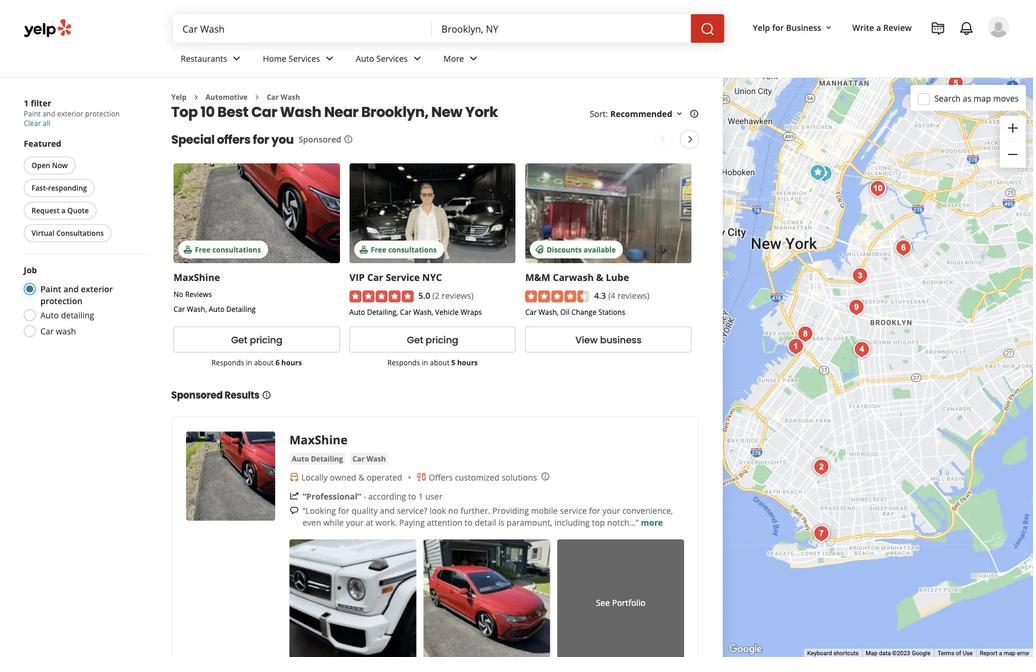 Task type: describe. For each thing, give the bounding box(es) containing it.
5.0
[[419, 290, 430, 301]]

view business
[[576, 333, 642, 346]]

Near text field
[[442, 22, 682, 35]]

sponsored for sponsored
[[299, 134, 341, 145]]

get pricing for maxshine
[[231, 333, 283, 346]]

detail
[[475, 517, 496, 528]]

get for maxshine
[[231, 333, 248, 346]]

top
[[592, 517, 605, 528]]

ultimate car wash image
[[784, 335, 808, 359]]

previous image
[[656, 132, 670, 147]]

more link
[[641, 517, 663, 528]]

auto services link
[[346, 43, 434, 77]]

terms of use link
[[938, 650, 973, 657]]

"professional"
[[303, 491, 361, 502]]

look
[[430, 505, 446, 516]]

oil
[[561, 307, 570, 317]]

hours for maxshine
[[281, 357, 302, 367]]

byjays auto detailing image
[[806, 161, 830, 185]]

virtual
[[32, 228, 54, 238]]

1 horizontal spatial maxshine link
[[290, 432, 348, 448]]

service
[[560, 505, 587, 516]]

nyc
[[422, 271, 442, 284]]

atlantic ave car wash & lube image
[[845, 296, 869, 320]]

free for maxshine
[[195, 244, 211, 254]]

sponsored results
[[171, 389, 260, 402]]

you
[[271, 131, 294, 148]]

for left 'you'
[[253, 131, 269, 148]]

hours for vip car service nyc
[[457, 357, 478, 367]]

automotive services, car washing, & detailing inc. image
[[810, 456, 834, 480]]

google
[[912, 650, 931, 657]]

fast-
[[32, 183, 48, 193]]

search
[[935, 93, 961, 104]]

auto detailing, car wash, vehicle wraps
[[350, 307, 482, 317]]

paint inside paint and exterior protection
[[40, 284, 61, 295]]

6
[[276, 357, 280, 367]]

get pricing button for vip car service nyc
[[350, 326, 516, 353]]

offers customized solutions
[[429, 472, 537, 483]]

the myrtle wash image
[[849, 264, 872, 288]]

view
[[576, 333, 598, 346]]

car right best
[[251, 102, 277, 122]]

16 chevron down v2 image
[[824, 23, 834, 33]]

special
[[171, 131, 215, 148]]

report a map error link
[[980, 650, 1030, 657]]

maxshine image
[[186, 432, 275, 521]]

carwash
[[553, 271, 594, 284]]

featured group
[[21, 138, 147, 245]]

responds in about 5 hours
[[388, 357, 478, 367]]

yelp for yelp for business
[[753, 22, 770, 33]]

request
[[32, 206, 60, 216]]

vip car service nyc image
[[810, 522, 834, 546]]

(2
[[432, 290, 440, 301]]

keyboard
[[807, 650, 832, 657]]

by jays mobile auto detailing image
[[813, 162, 837, 186]]

car right 'detailing,' on the left
[[400, 307, 412, 317]]

car down 4.3 star rating image
[[525, 307, 537, 317]]

recommended
[[610, 108, 673, 119]]

24 chevron down v2 image
[[410, 51, 425, 66]]

terms of use
[[938, 650, 973, 657]]

free consultations for maxshine
[[195, 244, 261, 254]]

wash
[[56, 326, 76, 337]]

discounts
[[547, 244, 582, 254]]

restaurants
[[181, 53, 227, 64]]

work.
[[376, 517, 397, 528]]

services for auto services
[[376, 53, 408, 64]]

view business link
[[525, 326, 692, 353]]

& for carwash
[[596, 271, 604, 284]]

16 locally owned v2 image
[[290, 473, 299, 482]]

for inside button
[[773, 22, 784, 33]]

yelp for yelp link
[[171, 92, 187, 102]]

reviews
[[185, 289, 212, 299]]

use
[[963, 650, 973, 657]]

map region
[[636, 0, 1033, 658]]

clear all link
[[24, 118, 50, 128]]

car inside the maxshine no reviews car wash, auto detailing
[[174, 304, 185, 314]]

locally
[[301, 472, 328, 483]]

fast-responding button
[[24, 179, 95, 197]]

1 filter paint and exterior protection clear all
[[24, 97, 120, 128]]

16 offers custom solutions v2 image
[[417, 473, 426, 482]]

quality
[[352, 505, 378, 516]]

map for error
[[1004, 650, 1016, 657]]

16 free consultations v2 image
[[359, 245, 369, 254]]

wash inside button
[[367, 454, 386, 464]]

about for maxshine
[[254, 357, 274, 367]]

reviews) for lube
[[618, 290, 650, 301]]

mobile
[[531, 505, 558, 516]]

at
[[366, 517, 374, 528]]

2 horizontal spatial wash,
[[539, 307, 559, 317]]

16 speech v2 image
[[290, 506, 299, 516]]

request a quote
[[32, 206, 89, 216]]

even
[[303, 517, 321, 528]]

vip car service nyc image
[[810, 522, 834, 546]]

zoom in image
[[1006, 121, 1020, 135]]

recommended button
[[610, 108, 684, 119]]

virtual consultations button
[[24, 224, 112, 242]]

auto detailing link
[[290, 453, 345, 465]]

pricing for vip car service nyc
[[426, 333, 458, 346]]

report
[[980, 650, 998, 657]]

lube
[[606, 271, 629, 284]]

service?
[[397, 505, 428, 516]]

notifications image
[[960, 21, 974, 36]]

1 horizontal spatial car wash link
[[350, 453, 388, 465]]

16 chevron right v2 image
[[191, 93, 201, 102]]

auto detailing
[[292, 454, 343, 464]]

detailing
[[61, 310, 94, 321]]

now
[[52, 161, 68, 170]]

m&m
[[525, 271, 551, 284]]

offers
[[217, 131, 251, 148]]

yelp for business
[[753, 22, 822, 33]]

review
[[884, 22, 912, 33]]

get for vip car service nyc
[[407, 333, 423, 346]]

auto for auto detailing
[[40, 310, 59, 321]]

option group containing job
[[20, 264, 147, 341]]

1 inside 1 filter paint and exterior protection clear all
[[24, 97, 29, 109]]

wash, inside the maxshine no reviews car wash, auto detailing
[[187, 304, 207, 314]]

brooklyn,
[[361, 102, 429, 122]]

automotive services, car washing, & detailing inc. image
[[810, 456, 834, 480]]

discounts available
[[547, 244, 616, 254]]

including
[[555, 517, 590, 528]]

home
[[263, 53, 287, 64]]

0 vertical spatial your
[[603, 505, 620, 516]]

business categories element
[[171, 43, 1010, 77]]

more link
[[434, 43, 490, 77]]

free consultations link for maxshine
[[174, 163, 340, 263]]

"looking
[[303, 505, 336, 516]]

vip
[[350, 271, 365, 284]]

dash mobile detailing image
[[944, 72, 968, 95]]

reviews) for nyc
[[442, 290, 474, 301]]

services for home services
[[289, 53, 320, 64]]

protection inside 1 filter paint and exterior protection clear all
[[85, 109, 120, 119]]

car wash inside button
[[353, 454, 386, 464]]

a for write
[[877, 22, 882, 33]]

request a quote button
[[24, 202, 97, 220]]

vip car service nyc
[[350, 271, 442, 284]]

yelp for business button
[[748, 17, 838, 38]]

more
[[641, 517, 663, 528]]

fast-responding
[[32, 183, 87, 193]]

10
[[201, 102, 215, 122]]

1 horizontal spatial 1
[[419, 491, 423, 502]]

wraps
[[461, 307, 482, 317]]

special offers for you
[[171, 131, 294, 148]]

0 horizontal spatial your
[[346, 517, 364, 528]]

as
[[963, 93, 972, 104]]

©2023
[[893, 650, 911, 657]]

clarity auto spa image
[[794, 323, 818, 346]]

no
[[448, 505, 459, 516]]

filter
[[31, 97, 51, 109]]

protection inside paint and exterior protection
[[40, 296, 82, 307]]

see
[[596, 598, 610, 609]]

car right 16 chevron right v2 image
[[267, 92, 279, 102]]

& for owned
[[359, 472, 365, 483]]

Find text field
[[183, 22, 423, 35]]

york
[[465, 102, 498, 122]]

no
[[174, 289, 183, 299]]



Task type: vqa. For each thing, say whether or not it's contained in the screenshot.
"Google" image
yes



Task type: locate. For each thing, give the bounding box(es) containing it.
automotive
[[206, 92, 248, 102]]

1 vertical spatial map
[[1004, 650, 1016, 657]]

sponsored left results
[[171, 389, 223, 402]]

0 horizontal spatial yelp
[[171, 92, 187, 102]]

car wash right 16 chevron right v2 image
[[267, 92, 300, 102]]

1 free consultations from the left
[[195, 244, 261, 254]]

next image
[[683, 132, 698, 147]]

1 vertical spatial yelp
[[171, 92, 187, 102]]

car wash
[[40, 326, 76, 337]]

and up work.
[[380, 505, 395, 516]]

1 horizontal spatial to
[[465, 517, 473, 528]]

1 in from the left
[[246, 357, 252, 367]]

auto inside business categories element
[[356, 53, 374, 64]]

responds up sponsored results
[[212, 357, 244, 367]]

none field up home services link
[[183, 22, 423, 35]]

16 info v2 image for special offers for you
[[344, 135, 353, 144]]

2 reviews) from the left
[[618, 290, 650, 301]]

0 vertical spatial maxshine link
[[174, 271, 220, 284]]

1 vertical spatial detailing
[[311, 454, 343, 464]]

1 pricing from the left
[[250, 333, 283, 346]]

about left the 5
[[430, 357, 450, 367]]

auto up 16 locally owned v2 icon
[[292, 454, 309, 464]]

get pricing up "responds in about 5 hours"
[[407, 333, 458, 346]]

0 horizontal spatial &
[[359, 472, 365, 483]]

protection right all
[[85, 109, 120, 119]]

5.0 (2 reviews)
[[419, 290, 474, 301]]

a
[[877, 22, 882, 33], [61, 206, 66, 216], [999, 650, 1003, 657]]

"looking for quality and service? look no further. providing mobile service for your convenience, even while your at work. paying attention to detail is paramount, including top notch…"
[[303, 505, 673, 528]]

error
[[1017, 650, 1030, 657]]

get pricing up responds in about 6 hours
[[231, 333, 283, 346]]

24 chevron down v2 image for home services
[[323, 51, 337, 66]]

to down further.
[[465, 517, 473, 528]]

maxshine link up reviews
[[174, 271, 220, 284]]

2 consultations from the left
[[388, 244, 437, 254]]

1 horizontal spatial in
[[422, 357, 428, 367]]

2 horizontal spatial 24 chevron down v2 image
[[467, 51, 481, 66]]

to
[[408, 491, 416, 502], [465, 517, 473, 528]]

discounts available link
[[525, 163, 692, 263]]

2 none field from the left
[[442, 22, 682, 35]]

new
[[431, 102, 463, 122]]

0 vertical spatial to
[[408, 491, 416, 502]]

2 about from the left
[[430, 357, 450, 367]]

get pricing button for maxshine
[[174, 326, 340, 353]]

0 vertical spatial and
[[43, 109, 55, 119]]

moves
[[994, 93, 1019, 104]]

change
[[572, 307, 597, 317]]

car inside button
[[353, 454, 365, 464]]

get pricing button up "responds in about 5 hours"
[[350, 326, 516, 353]]

free for vip car service nyc
[[371, 244, 387, 254]]

notch…"
[[607, 517, 639, 528]]

maxshine link up auto detailing
[[290, 432, 348, 448]]

0 horizontal spatial car wash
[[267, 92, 300, 102]]

car wash
[[267, 92, 300, 102], [353, 454, 386, 464]]

quote
[[67, 206, 89, 216]]

maxshine up reviews
[[174, 271, 220, 284]]

free consultations for vip car service nyc
[[371, 244, 437, 254]]

paint up auto detailing
[[40, 284, 61, 295]]

wash up 'you'
[[280, 102, 321, 122]]

0 horizontal spatial wash,
[[187, 304, 207, 314]]

home services link
[[253, 43, 346, 77]]

1 vertical spatial and
[[63, 284, 79, 295]]

top
[[171, 102, 198, 122]]

2 hours from the left
[[457, 357, 478, 367]]

exterior inside paint and exterior protection
[[81, 284, 113, 295]]

exterior up detailing
[[81, 284, 113, 295]]

portfolio
[[612, 598, 646, 609]]

1 get pricing button from the left
[[174, 326, 340, 353]]

attention
[[427, 517, 463, 528]]

pricing for maxshine
[[250, 333, 283, 346]]

protection
[[85, 109, 120, 119], [40, 296, 82, 307]]

map
[[974, 93, 991, 104], [1004, 650, 1016, 657]]

1 vertical spatial your
[[346, 517, 364, 528]]

open now button
[[24, 157, 76, 175]]

1 horizontal spatial services
[[376, 53, 408, 64]]

user actions element
[[744, 15, 1026, 88]]

1 hours from the left
[[281, 357, 302, 367]]

1 horizontal spatial protection
[[85, 109, 120, 119]]

0 vertical spatial exterior
[[57, 109, 83, 119]]

wash, down reviews
[[187, 304, 207, 314]]

a inside button
[[61, 206, 66, 216]]

1 consultations from the left
[[212, 244, 261, 254]]

16 chevron down v2 image
[[675, 109, 684, 119]]

24 chevron down v2 image right restaurants
[[230, 51, 244, 66]]

reviews) right (4
[[618, 290, 650, 301]]

1 vertical spatial sponsored
[[171, 389, 223, 402]]

consultations up the maxshine no reviews car wash, auto detailing
[[212, 244, 261, 254]]

david's auto repair image
[[866, 177, 890, 201], [866, 177, 890, 201]]

get
[[231, 333, 248, 346], [407, 333, 423, 346]]

0 horizontal spatial consultations
[[212, 244, 261, 254]]

None search field
[[173, 14, 727, 43]]

24 chevron down v2 image right more
[[467, 51, 481, 66]]

consultations up service
[[388, 244, 437, 254]]

projects image
[[931, 21, 945, 36]]

1 horizontal spatial and
[[63, 284, 79, 295]]

2 pricing from the left
[[426, 333, 458, 346]]

0 vertical spatial car wash link
[[267, 92, 300, 102]]

to inside "looking for quality and service? look no further. providing mobile service for your convenience, even while your at work. paying attention to detail is paramount, including top notch…"
[[465, 517, 473, 528]]

0 vertical spatial a
[[877, 22, 882, 33]]

16 info v2 image right 16 chevron down v2 icon
[[690, 109, 699, 119]]

2 get pricing from the left
[[407, 333, 458, 346]]

paint down the filter
[[24, 109, 41, 119]]

a for report
[[999, 650, 1003, 657]]

convenience,
[[623, 505, 673, 516]]

2 24 chevron down v2 image from the left
[[323, 51, 337, 66]]

0 horizontal spatial about
[[254, 357, 274, 367]]

map left the error
[[1004, 650, 1016, 657]]

car down no
[[174, 304, 185, 314]]

and down the filter
[[43, 109, 55, 119]]

1 horizontal spatial your
[[603, 505, 620, 516]]

1 horizontal spatial yelp
[[753, 22, 770, 33]]

detailing up the locally
[[311, 454, 343, 464]]

free right 16 free consultations v2 icon
[[195, 244, 211, 254]]

1 free from the left
[[195, 244, 211, 254]]

business
[[786, 22, 822, 33]]

write
[[853, 22, 875, 33]]

a for request
[[61, 206, 66, 216]]

m&m carwash & lube link
[[525, 271, 629, 284]]

& right the owned
[[359, 472, 365, 483]]

1 horizontal spatial free consultations
[[371, 244, 437, 254]]

1 horizontal spatial get pricing button
[[350, 326, 516, 353]]

zoom out image
[[1006, 147, 1020, 162]]

services left 24 chevron down v2 icon
[[376, 53, 408, 64]]

option group
[[20, 264, 147, 341]]

2 in from the left
[[422, 357, 428, 367]]

wash, down 5.0
[[413, 307, 433, 317]]

to up service?
[[408, 491, 416, 502]]

consultations for vip car service nyc
[[388, 244, 437, 254]]

of
[[956, 650, 962, 657]]

paint inside 1 filter paint and exterior protection clear all
[[24, 109, 41, 119]]

1 horizontal spatial hours
[[457, 357, 478, 367]]

responds in about 6 hours
[[212, 357, 302, 367]]

1 vertical spatial 1
[[419, 491, 423, 502]]

auto left 24 chevron down v2 icon
[[356, 53, 374, 64]]

&
[[596, 271, 604, 284], [359, 472, 365, 483]]

in left 6
[[246, 357, 252, 367]]

clear
[[24, 118, 41, 128]]

open
[[32, 161, 50, 170]]

car left 'wash'
[[40, 326, 54, 337]]

2 get pricing button from the left
[[350, 326, 516, 353]]

1 about from the left
[[254, 357, 274, 367]]

detailing inside button
[[311, 454, 343, 464]]

car inside option group
[[40, 326, 54, 337]]

2 horizontal spatial a
[[999, 650, 1003, 657]]

and up auto detailing
[[63, 284, 79, 295]]

24 chevron down v2 image inside home services link
[[323, 51, 337, 66]]

2 free consultations from the left
[[371, 244, 437, 254]]

1 horizontal spatial consultations
[[388, 244, 437, 254]]

for up top
[[589, 505, 601, 516]]

16 info v2 image
[[690, 109, 699, 119], [344, 135, 353, 144]]

google image
[[726, 642, 765, 658]]

detailing up responds in about 6 hours
[[226, 304, 256, 314]]

0 vertical spatial paint
[[24, 109, 41, 119]]

wash up operated
[[367, 454, 386, 464]]

& left lube
[[596, 271, 604, 284]]

0 vertical spatial car wash
[[267, 92, 300, 102]]

responds for vip car service nyc
[[388, 357, 420, 367]]

1 vertical spatial car wash
[[353, 454, 386, 464]]

m&m carwash & lube image
[[850, 338, 874, 362]]

and for 1
[[43, 109, 55, 119]]

1 vertical spatial to
[[465, 517, 473, 528]]

car wash link up operated
[[350, 453, 388, 465]]

and inside "looking for quality and service? look no further. providing mobile service for your convenience, even while your at work. paying attention to detail is paramount, including top notch…"
[[380, 505, 395, 516]]

0 horizontal spatial to
[[408, 491, 416, 502]]

0 horizontal spatial hours
[[281, 357, 302, 367]]

0 horizontal spatial in
[[246, 357, 252, 367]]

yelp link
[[171, 92, 187, 102]]

car up locally owned & operated
[[353, 454, 365, 464]]

2 horizontal spatial and
[[380, 505, 395, 516]]

about left 6
[[254, 357, 274, 367]]

auto for auto services
[[356, 53, 374, 64]]

1 reviews) from the left
[[442, 290, 474, 301]]

3 24 chevron down v2 image from the left
[[467, 51, 481, 66]]

1 services from the left
[[289, 53, 320, 64]]

search image
[[701, 22, 715, 36]]

and for "looking
[[380, 505, 395, 516]]

operated
[[367, 472, 402, 483]]

0 horizontal spatial free
[[195, 244, 211, 254]]

1 horizontal spatial get pricing
[[407, 333, 458, 346]]

0 horizontal spatial reviews)
[[442, 290, 474, 301]]

reviews) up vehicle
[[442, 290, 474, 301]]

0 horizontal spatial sponsored
[[171, 389, 223, 402]]

2 responds from the left
[[388, 357, 420, 367]]

see portfolio
[[596, 598, 646, 609]]

services right home
[[289, 53, 320, 64]]

responds
[[212, 357, 244, 367], [388, 357, 420, 367]]

maxshine for maxshine no reviews car wash, auto detailing
[[174, 271, 220, 284]]

0 horizontal spatial pricing
[[250, 333, 283, 346]]

1 horizontal spatial free
[[371, 244, 387, 254]]

0 vertical spatial yelp
[[753, 22, 770, 33]]

1 horizontal spatial free consultations link
[[350, 163, 516, 263]]

while
[[323, 517, 344, 528]]

stations
[[599, 307, 625, 317]]

write a review link
[[848, 17, 917, 38]]

auto for auto detailing, car wash, vehicle wraps
[[350, 307, 365, 317]]

map for moves
[[974, 93, 991, 104]]

none field find
[[183, 22, 423, 35]]

get pricing for vip car service nyc
[[407, 333, 458, 346]]

1 get pricing from the left
[[231, 333, 283, 346]]

1 free consultations link from the left
[[174, 163, 340, 263]]

m&m carwash & lube image
[[850, 338, 874, 362]]

in for maxshine
[[246, 357, 252, 367]]

1 vertical spatial protection
[[40, 296, 82, 307]]

hours right 6
[[281, 357, 302, 367]]

4.3 star rating image
[[525, 290, 590, 302]]

1 vertical spatial a
[[61, 206, 66, 216]]

1 horizontal spatial 24 chevron down v2 image
[[323, 51, 337, 66]]

open now
[[32, 161, 68, 170]]

according
[[368, 491, 406, 502]]

0 horizontal spatial services
[[289, 53, 320, 64]]

1 vertical spatial &
[[359, 472, 365, 483]]

2 free consultations link from the left
[[350, 163, 516, 263]]

search as map moves
[[935, 93, 1019, 104]]

map data ©2023 google
[[866, 650, 931, 657]]

24 chevron down v2 image right 'home services'
[[323, 51, 337, 66]]

car wash link
[[267, 92, 300, 102], [350, 453, 388, 465]]

0 horizontal spatial maxshine
[[174, 271, 220, 284]]

about
[[254, 357, 274, 367], [430, 357, 450, 367]]

auto detailing button
[[290, 453, 345, 465]]

1 horizontal spatial 16 info v2 image
[[690, 109, 699, 119]]

maxshine up auto detailing
[[290, 432, 348, 448]]

car right vip
[[367, 271, 383, 284]]

car wash up operated
[[353, 454, 386, 464]]

customized
[[455, 472, 500, 483]]

0 horizontal spatial 1
[[24, 97, 29, 109]]

sort:
[[590, 108, 608, 119]]

map right as
[[974, 93, 991, 104]]

maxshine
[[174, 271, 220, 284], [290, 432, 348, 448]]

exterior inside 1 filter paint and exterior protection clear all
[[57, 109, 83, 119]]

0 horizontal spatial get pricing button
[[174, 326, 340, 353]]

0 horizontal spatial detailing
[[226, 304, 256, 314]]

near
[[324, 102, 359, 122]]

get pricing
[[231, 333, 283, 346], [407, 333, 458, 346]]

shortcuts
[[834, 650, 859, 657]]

16 info v2 image
[[262, 391, 271, 400]]

and inside paint and exterior protection
[[63, 284, 79, 295]]

1 left the filter
[[24, 97, 29, 109]]

0 vertical spatial 16 info v2 image
[[690, 109, 699, 119]]

1 horizontal spatial pricing
[[426, 333, 458, 346]]

0 vertical spatial sponsored
[[299, 134, 341, 145]]

0 horizontal spatial free consultations link
[[174, 163, 340, 263]]

detailing,
[[367, 307, 398, 317]]

restaurants link
[[171, 43, 253, 77]]

sponsored for sponsored results
[[171, 389, 223, 402]]

exterior right all
[[57, 109, 83, 119]]

0 horizontal spatial none field
[[183, 22, 423, 35]]

detailing
[[226, 304, 256, 314], [311, 454, 343, 464]]

16 info v2 image for top 10 best car wash near brooklyn, new york
[[690, 109, 699, 119]]

16 info v2 image down near
[[344, 135, 353, 144]]

1 horizontal spatial car wash
[[353, 454, 386, 464]]

responding
[[48, 183, 87, 193]]

your
[[603, 505, 620, 516], [346, 517, 364, 528]]

auto left 'detailing,' on the left
[[350, 307, 365, 317]]

responds for maxshine
[[212, 357, 244, 367]]

0 horizontal spatial protection
[[40, 296, 82, 307]]

about for vip car service nyc
[[430, 357, 450, 367]]

wash, left oil
[[539, 307, 559, 317]]

info icon image
[[541, 472, 550, 482], [541, 472, 550, 482]]

1 horizontal spatial wash,
[[413, 307, 433, 317]]

maxshine link
[[174, 271, 220, 284], [290, 432, 348, 448]]

24 chevron down v2 image for restaurants
[[230, 51, 244, 66]]

mateo r. image
[[988, 16, 1010, 37]]

2 services from the left
[[376, 53, 408, 64]]

home services
[[263, 53, 320, 64]]

get down auto detailing, car wash, vehicle wraps
[[407, 333, 423, 346]]

0 vertical spatial &
[[596, 271, 604, 284]]

0 horizontal spatial car wash link
[[267, 92, 300, 102]]

1 horizontal spatial about
[[430, 357, 450, 367]]

2 free from the left
[[371, 244, 387, 254]]

a right "write"
[[877, 22, 882, 33]]

group
[[1000, 116, 1026, 168]]

maxshine for maxshine
[[290, 432, 348, 448]]

consultations for maxshine
[[212, 244, 261, 254]]

free consultations link for vip car service nyc
[[350, 163, 516, 263]]

in left the 5
[[422, 357, 428, 367]]

responds left the 5
[[388, 357, 420, 367]]

auto inside option group
[[40, 310, 59, 321]]

0 horizontal spatial responds
[[212, 357, 244, 367]]

maxshine inside the maxshine no reviews car wash, auto detailing
[[174, 271, 220, 284]]

a right report
[[999, 650, 1003, 657]]

automotive link
[[206, 92, 248, 102]]

24 chevron down v2 image
[[230, 51, 244, 66], [323, 51, 337, 66], [467, 51, 481, 66]]

auto inside button
[[292, 454, 309, 464]]

1 horizontal spatial get
[[407, 333, 423, 346]]

yelp left 16 chevron right v2 icon
[[171, 92, 187, 102]]

4.3 (4 reviews)
[[594, 290, 650, 301]]

0 horizontal spatial 24 chevron down v2 image
[[230, 51, 244, 66]]

top 10 best car wash near brooklyn, new york
[[171, 102, 498, 122]]

0 horizontal spatial free consultations
[[195, 244, 261, 254]]

1 24 chevron down v2 image from the left
[[230, 51, 244, 66]]

16 trending v2 image
[[290, 492, 299, 501]]

0 vertical spatial detailing
[[226, 304, 256, 314]]

auto detailing
[[40, 310, 94, 321]]

get pricing button up responds in about 6 hours
[[174, 326, 340, 353]]

terms
[[938, 650, 955, 657]]

16 free consultations v2 image
[[183, 245, 193, 254]]

16 discount available v2 image
[[535, 245, 544, 254]]

2 vertical spatial a
[[999, 650, 1003, 657]]

auto inside the maxshine no reviews car wash, auto detailing
[[209, 304, 225, 314]]

1 vertical spatial 16 info v2 image
[[344, 135, 353, 144]]

wash right 16 chevron right v2 image
[[281, 92, 300, 102]]

1 vertical spatial maxshine
[[290, 432, 348, 448]]

further.
[[461, 505, 490, 516]]

1 left user
[[419, 491, 423, 502]]

0 horizontal spatial get pricing
[[231, 333, 283, 346]]

hours right the 5
[[457, 357, 478, 367]]

16 chevron right v2 image
[[253, 93, 262, 102]]

0 horizontal spatial get
[[231, 333, 248, 346]]

24 chevron down v2 image for more
[[467, 51, 481, 66]]

24 chevron down v2 image inside restaurants link
[[230, 51, 244, 66]]

1 horizontal spatial maxshine
[[290, 432, 348, 448]]

0 vertical spatial map
[[974, 93, 991, 104]]

auto for auto detailing
[[292, 454, 309, 464]]

best
[[218, 102, 249, 122]]

write a review
[[853, 22, 912, 33]]

your up notch…"
[[603, 505, 620, 516]]

2 get from the left
[[407, 333, 423, 346]]

free consultations right 16 free consultations v2 icon
[[195, 244, 261, 254]]

(4
[[608, 290, 616, 301]]

yelp inside button
[[753, 22, 770, 33]]

none field the near
[[442, 22, 682, 35]]

0 horizontal spatial maxshine link
[[174, 271, 220, 284]]

1 horizontal spatial map
[[1004, 650, 1016, 657]]

free consultations up service
[[371, 244, 437, 254]]

0 vertical spatial protection
[[85, 109, 120, 119]]

sponsored down top 10 best car wash near brooklyn, new york
[[299, 134, 341, 145]]

solutions
[[502, 472, 537, 483]]

0 horizontal spatial and
[[43, 109, 55, 119]]

service
[[386, 271, 420, 284]]

for left "business"
[[773, 22, 784, 33]]

paint
[[24, 109, 41, 119], [40, 284, 61, 295]]

None field
[[183, 22, 423, 35], [442, 22, 682, 35]]

1 vertical spatial maxshine link
[[290, 432, 348, 448]]

2 vertical spatial and
[[380, 505, 395, 516]]

a left quote
[[61, 206, 66, 216]]

car wash link right 16 chevron right v2 image
[[267, 92, 300, 102]]

paint and exterior protection
[[40, 284, 113, 307]]

1
[[24, 97, 29, 109], [419, 491, 423, 502]]

1 horizontal spatial sponsored
[[299, 134, 341, 145]]

sponsored
[[299, 134, 341, 145], [171, 389, 223, 402]]

0 horizontal spatial 16 info v2 image
[[344, 135, 353, 144]]

-
[[364, 491, 366, 502]]

24 chevron down v2 image inside more link
[[467, 51, 481, 66]]

free consultations
[[195, 244, 261, 254], [371, 244, 437, 254]]

protection up auto detailing
[[40, 296, 82, 307]]

pricing up "responds in about 5 hours"
[[426, 333, 458, 346]]

consultations
[[56, 228, 104, 238]]

williamsburg hand wash & detail center image
[[892, 236, 916, 260], [892, 236, 916, 260]]

auto up car wash
[[40, 310, 59, 321]]

none field up business categories element
[[442, 22, 682, 35]]

1 horizontal spatial none field
[[442, 22, 682, 35]]

detailing inside the maxshine no reviews car wash, auto detailing
[[226, 304, 256, 314]]

free right 16 free consultations v2 image on the left of page
[[371, 244, 387, 254]]

your left at
[[346, 517, 364, 528]]

1 get from the left
[[231, 333, 248, 346]]

0 horizontal spatial map
[[974, 93, 991, 104]]

auto down reviews
[[209, 304, 225, 314]]

5 star rating image
[[350, 290, 414, 302]]

1 vertical spatial paint
[[40, 284, 61, 295]]

and inside 1 filter paint and exterior protection clear all
[[43, 109, 55, 119]]

pricing up responds in about 6 hours
[[250, 333, 283, 346]]

yelp left "business"
[[753, 22, 770, 33]]

1 responds from the left
[[212, 357, 244, 367]]

0 horizontal spatial a
[[61, 206, 66, 216]]

for up while
[[338, 505, 350, 516]]

job
[[24, 265, 37, 276]]

1 horizontal spatial reviews)
[[618, 290, 650, 301]]

in for vip car service nyc
[[422, 357, 428, 367]]

0 vertical spatial maxshine
[[174, 271, 220, 284]]

1 none field from the left
[[183, 22, 423, 35]]

1 vertical spatial exterior
[[81, 284, 113, 295]]

get up responds in about 6 hours
[[231, 333, 248, 346]]

see portfolio link
[[558, 540, 684, 658]]



